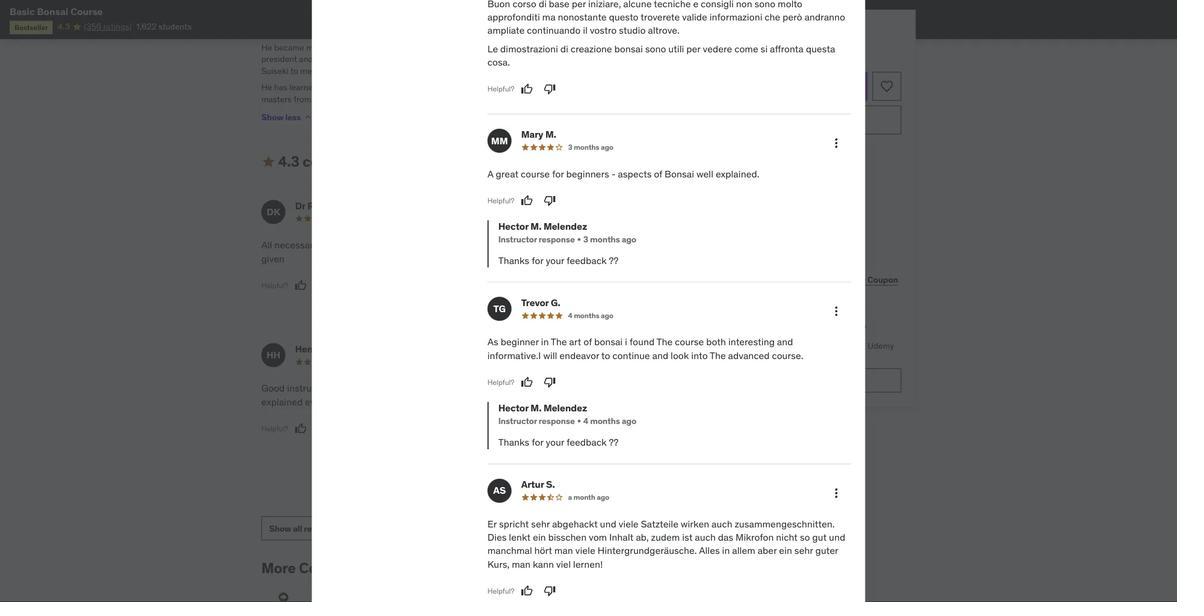 Task type: vqa. For each thing, say whether or not it's contained in the screenshot.
the right the viele
yes



Task type: describe. For each thing, give the bounding box(es) containing it.
troverete for buon corso di base per iniziare, alcune tecniche e consigli non sono molto approfonditi ma nonostante questo troverete valide informazioni che però andranno ampliate continuando il vostro studio altrove.
[[635, 409, 674, 422]]

buy
[[795, 114, 812, 126]]

come
[[735, 43, 758, 55]]

where inside in 1999 where he has been member and stood out as president and secretary from 2017 to 2020. there, he has been learning and teaching the art of bonsai and suiseki to members of all ages.
[[492, 42, 515, 53]]

0 horizontal spatial passionate
[[306, 14, 347, 24]]

months inside "hector m. melendez instructor response • 3 months ago"
[[590, 234, 620, 245]]

he became passionate about the art of bonsai at age 16, but it was not until age of 23 where he started to practice the art. he also became passionate about the art of suiseki stones at age 42.
[[261, 14, 656, 36]]

ago for valerio
[[595, 357, 607, 367]]

0 horizontal spatial ein
[[533, 531, 546, 544]]

months for trevor g.
[[574, 311, 600, 320]]

and down he became member of the
[[299, 54, 313, 65]]

1 vertical spatial this
[[784, 274, 799, 285]]

age left 16,
[[446, 14, 460, 24]]

island,
[[531, 82, 555, 93]]

iniziare, for buon corso di base per iniziare, alcune tecniche e consigli non sono molto approfonditi ma nonostante questo troverete valide informazioni che però andranno ampliate continuando il vostro studio altrove.
[[582, 382, 615, 395]]

9 hours left at this price!
[[738, 51, 831, 62]]

1 vertical spatial ein
[[779, 545, 792, 557]]

necessary
[[275, 239, 318, 251]]

all
[[261, 239, 272, 251]]

helpful? left mark review by dr rakhi k. as helpful icon
[[261, 281, 288, 290]]

became for he became member of the
[[274, 42, 304, 53]]

show less
[[261, 112, 301, 123]]

words
[[596, 239, 622, 251]]

m. for hector m. melendez instructor response • 3 months ago
[[531, 220, 542, 232]]

0 horizontal spatial the
[[551, 336, 567, 348]]

became for he became passionate about the art of bonsai at age 16, but it was not until age of 23 where he started to practice the art. he also became passionate about the art of suiseki stones at age 42.
[[274, 14, 304, 24]]

from up 'xsmall' image
[[294, 94, 311, 105]]

vostro for buon corso di base per iniziare, alcune tecniche e consigli non sono molto approfonditi ma nonostante questo troverete valide informazioni che però andranno ampliate continuando il vostro studio altrove.
[[584, 436, 611, 449]]

art down 16,
[[466, 25, 477, 36]]

v
[[491, 349, 497, 362]]

2 horizontal spatial the
[[710, 350, 726, 362]]

aber
[[758, 545, 777, 557]]

of inside as beginner in the art of bonsai i found the course both interesting and informative.i will endeavor to continue and look into the advanced course.
[[584, 336, 592, 348]]

instructor for a great course for beginners - aspects of bonsai well explained.
[[498, 234, 537, 245]]

nonostante for buon corso di base per iniziare, alcune tecniche e consigli non sono molto approfonditi ma nonostante questo troverete valide informazioni che però andranno ampliate continuando il vostro studio altrove.
[[552, 409, 601, 422]]

0 horizontal spatial sehr
[[531, 518, 550, 530]]

or
[[780, 321, 791, 335]]

buy now
[[795, 114, 833, 126]]

age left 42.
[[554, 25, 568, 36]]

look
[[671, 350, 689, 362]]

daniels v.
[[515, 200, 559, 212]]

guarantee
[[831, 144, 865, 154]]

the up around at left
[[320, 82, 332, 93]]

1 vertical spatial per
[[687, 43, 701, 55]]

price!
[[810, 51, 831, 62]]

dimostrazioni
[[500, 43, 558, 55]]

di for buon corso di base per iniziare, alcune tecniche e consigli non sono molto approfonditi ma nonostante questo troverete valide informazioni che però andranno ampliate continuando il vostro studio altrove.
[[533, 382, 541, 395]]

ma for buon corso di base per iniziare, alcune tecniche e consigli non sono molto approfonditi ma nonostante questo troverete valide informazioni che però andranno ampliate continuando il vostro studio altrove. le dimostrazioni di creazione bonsai sono utili per vedere come si affronta questa cosa.
[[542, 11, 556, 23]]

0 vertical spatial man
[[555, 545, 573, 557]]

where inside the he became passionate about the art of bonsai at age 16, but it was not until age of 23 where he started to practice the art. he also became passionate about the art of suiseki stones at age 42.
[[583, 14, 607, 24]]

nicht
[[776, 531, 798, 544]]

your for as beginner in the art of bonsai i found the course both interesting and informative.i will endeavor to continue and look into the advanced course.
[[546, 436, 564, 449]]

some
[[570, 239, 594, 251]]

bonsai inside as beginner in the art of bonsai i found the course both interesting and informative.i will endeavor to continue and look into the advanced course.
[[594, 336, 623, 348]]

and right learning on the left of page
[[532, 54, 546, 65]]

23
[[572, 14, 581, 24]]

hector m. melendez instructor response • 4 months ago
[[498, 402, 637, 427]]

studio for buon corso di base per iniziare, alcune tecniche e consigli non sono molto approfonditi ma nonostante questo troverete valide informazioni che però andranno ampliate continuando il vostro studio altrove. le dimostrazioni di creazione bonsai sono utili per vedere come si affronta questa cosa.
[[619, 24, 646, 37]]

mark review by valerio as helpful image for mark review by valerio as unhelpful icon at the left top
[[521, 83, 533, 95]]

sono for buon corso di base per iniziare, alcune tecniche e consigli non sono molto approfonditi ma nonostante questo troverete valide informazioni che però andranno ampliate continuando il vostro studio altrove.
[[582, 396, 603, 408]]

feedback for art
[[567, 436, 607, 449]]

informazioni for buon corso di base per iniziare, alcune tecniche e consigli non sono molto approfonditi ma nonostante questo troverete valide informazioni che però andranno ampliate continuando il vostro studio altrove. le dimostrazioni di creazione bonsai sono utili per vedere come si affronta questa cosa.
[[710, 11, 763, 23]]

practice
[[261, 25, 292, 36]]

non for buon corso di base per iniziare, alcune tecniche e consigli non sono molto approfonditi ma nonostante questo troverete valide informazioni che però andranno ampliate continuando il vostro studio altrove.
[[564, 396, 580, 408]]

2 weeks ago
[[562, 214, 603, 224]]

1 vertical spatial sono
[[645, 43, 666, 55]]

helpful? for mark review by daniels v. as unhelpful icon
[[482, 294, 508, 304]]

er spricht sehr abgehackt und viele satzteile wirken auch zusammengeschnitten. dies lenkt ein bisschen vom inhalt ab, zudem ist auch das mikrofon nicht so gut und manchmal hört man viele hintergrundgeräusche. alles in allem aber ein sehr guter kurs, man kann viel lernen!
[[488, 518, 846, 571]]

hector for a great course for beginners - aspects of bonsai well explained.
[[498, 220, 529, 232]]

consigli for buon corso di base per iniziare, alcune tecniche e consigli non sono molto approfonditi ma nonostante questo troverete valide informazioni che però andranno ampliate continuando il vostro studio altrove. le dimostrazioni di creazione bonsai sono utili per vedere come si affronta questa cosa.
[[701, 0, 734, 10]]

continuando for buon corso di base per iniziare, alcune tecniche e consigli non sono molto approfonditi ma nonostante questo troverete valide informazioni che però andranno ampliate continuando il vostro studio altrove.
[[521, 436, 575, 449]]

left
[[770, 51, 782, 62]]

ago for artur s.
[[597, 493, 609, 502]]

il for buon corso di base per iniziare, alcune tecniche e consigli non sono molto approfonditi ma nonostante questo troverete valide informazioni che però andranno ampliate continuando il vostro studio altrove.
[[577, 436, 582, 449]]

2020.
[[402, 54, 424, 65]]

all inside in 1999 where he has been member and stood out as president and secretary from 2017 to 2020. there, he has been learning and teaching the art of bonsai and suiseki to members of all ages.
[[347, 66, 356, 76]]

he for he became member of the
[[261, 42, 272, 53]]

4.3 for 4.3
[[58, 21, 70, 32]]

around
[[313, 94, 340, 105]]

interesting
[[728, 336, 775, 348]]

months inside the hector m. melendez instructor response • 4 months ago
[[590, 416, 620, 427]]

bonsai inside he has learned the art of bonsai and suiseki from the best artists in the island, and also from international masters from around the world.
[[356, 82, 382, 93]]

course up mark review by mary m. as helpful icon
[[521, 168, 550, 180]]

andranno for buon corso di base per iniziare, alcune tecniche e consigli non sono molto approfonditi ma nonostante questo troverete valide informazioni che però andranno ampliate continuando il vostro studio altrove.
[[604, 423, 645, 435]]

instructor for as beginner in the art of bonsai i found the course both interesting and informative.i will endeavor to continue and look into the advanced course.
[[498, 416, 537, 427]]

to down president
[[291, 66, 298, 76]]

the left art.
[[294, 25, 306, 36]]

learned inside good instructor and i have learned a lot ,he explained every topic very well
[[377, 382, 409, 395]]

ampliate for buon corso di base per iniziare, alcune tecniche e consigli non sono molto approfonditi ma nonostante questo troverete valide informazioni che però andranno ampliate continuando il vostro studio altrove. le dimostrazioni di creazione bonsai sono utili per vedere come si affronta questa cosa.
[[488, 24, 525, 37]]

1,622
[[136, 21, 157, 32]]

mark review by daniels v. as helpful image
[[515, 293, 527, 305]]

alcune for buon corso di base per iniziare, alcune tecniche e consigli non sono molto approfonditi ma nonostante questo troverete valide informazioni che però andranno ampliate continuando il vostro studio altrove. le dimostrazioni di creazione bonsai sono utili per vedere come si affronta questa cosa.
[[623, 0, 652, 10]]

to inside as beginner in the art of bonsai i found the course both interesting and informative.i will endeavor to continue and look into the advanced course.
[[602, 350, 610, 362]]

reviews
[[304, 523, 334, 534]]

art inside he has learned the art of bonsai and suiseki from the best artists in the island, and also from international masters from around the world.
[[334, 82, 345, 93]]

and left "stood"
[[597, 42, 612, 53]]

zusammengeschnitten.
[[735, 518, 835, 530]]

the down 16,
[[452, 25, 464, 36]]

questa
[[806, 43, 835, 55]]

ab,
[[636, 531, 649, 544]]

1,622 students
[[136, 21, 192, 32]]

from down there,
[[429, 82, 447, 93]]

is
[[625, 239, 632, 251]]

masters
[[261, 94, 292, 105]]

aspecialty in  the first part of the course
[[482, 253, 671, 278]]

?? for bonsai
[[609, 436, 619, 449]]

zudem
[[651, 531, 680, 544]]

wishlist image
[[880, 79, 894, 94]]

show for he became passionate about the art of bonsai at age 16, but it was not until age of 23 where he started to practice the art. he also became passionate about the art of suiseki stones at age 42.
[[269, 523, 291, 534]]

manchmal
[[488, 545, 532, 557]]

questo for buon corso di base per iniziare, alcune tecniche e consigli non sono molto approfonditi ma nonostante questo troverete valide informazioni che però andranno ampliate continuando il vostro studio altrove.
[[603, 409, 633, 422]]

given
[[261, 253, 285, 265]]

16,
[[462, 14, 473, 24]]

però for buon corso di base per iniziare, alcune tecniche e consigli non sono molto approfonditi ma nonostante questo troverete valide informazioni che però andranno ampliate continuando il vostro studio altrove. le dimostrazioni di creazione bonsai sono utili per vedere come si affronta questa cosa.
[[783, 11, 802, 23]]

additional actions for review by artur s. image
[[829, 486, 844, 501]]

he has learned the art of bonsai and suiseki from the best artists in the island, and also from international masters from around the world.
[[261, 82, 657, 105]]

altrove. for buon corso di base per iniziare, alcune tecniche e consigli non sono molto approfonditi ma nonostante questo troverete valide informazioni che però andranno ampliate continuando il vostro studio altrove.
[[482, 450, 513, 462]]

until
[[528, 14, 544, 24]]

buon for buon corso di base per iniziare, alcune tecniche e consigli non sono molto approfonditi ma nonostante questo troverete valide informazioni che però andranno ampliate continuando il vostro studio altrove. le dimostrazioni di creazione bonsai sono utili per vedere come si affronta questa cosa.
[[488, 0, 510, 10]]

base for buon corso di base per iniziare, alcune tecniche e consigli non sono molto approfonditi ma nonostante questo troverete valide informazioni che però andranno ampliate continuando il vostro studio altrove.
[[543, 382, 564, 395]]

and down as
[[646, 54, 661, 65]]

0 vertical spatial has
[[528, 42, 541, 53]]

additional actions for review by mary m. image
[[829, 136, 844, 151]]

but
[[475, 14, 488, 24]]

thanks for as beginner in the art of bonsai i found the course both interesting and informative.i will endeavor to continue and look into the advanced course.
[[498, 436, 529, 449]]

member inside in 1999 where he has been member and stood out as president and secretary from 2017 to 2020. there, he has been learning and teaching the art of bonsai and suiseki to members of all ages.
[[564, 42, 595, 53]]

molto for buon corso di base per iniziare, alcune tecniche e consigli non sono molto approfonditi ma nonostante questo troverete valide informazioni che però andranno ampliate continuando il vostro studio altrove.
[[606, 396, 630, 408]]

from left the international
[[590, 82, 608, 93]]

bonsai inside buon corso di base per iniziare, alcune tecniche e consigli non sono molto approfonditi ma nonostante questo troverete valide informazioni che però andranno ampliate continuando il vostro studio altrove. le dimostrazioni di creazione bonsai sono utili per vedere come si affronta questa cosa.
[[615, 43, 643, 55]]

gift this course
[[768, 274, 827, 285]]

1 vertical spatial passionate
[[385, 25, 426, 36]]

more inside training 5 or more people? get your team access to 25,000+ top udemy courses anytime, anywhere.
[[794, 321, 821, 335]]

artur
[[521, 478, 544, 491]]

of inside aspecialty in  the first part of the course
[[662, 253, 671, 265]]

1 horizontal spatial the
[[657, 336, 673, 348]]

nonostante for buon corso di base per iniziare, alcune tecniche e consigli non sono molto approfonditi ma nonostante questo troverete valide informazioni che però andranno ampliate continuando il vostro studio altrove. le dimostrazioni di creazione bonsai sono utili per vedere come si affronta questa cosa.
[[558, 11, 607, 23]]

però for buon corso di base per iniziare, alcune tecniche e consigli non sono molto approfonditi ma nonostante questo troverete valide informazioni che però andranno ampliate continuando il vostro studio altrove.
[[582, 423, 602, 435]]

0 vertical spatial for
[[552, 168, 564, 180]]

art inside as beginner in the art of bonsai i found the course both interesting and informative.i will endeavor to continue and look into the advanced course.
[[569, 336, 581, 348]]

0 horizontal spatial 4
[[568, 311, 573, 320]]

good instructor and i have learned a lot ,he explained every topic very well
[[261, 382, 445, 408]]

mark review by hennie h. as helpful image
[[295, 423, 307, 435]]

thanks for a great course for beginners - aspects of bonsai well explained.
[[498, 255, 529, 267]]

beginners
[[566, 168, 609, 180]]

part
[[643, 253, 660, 265]]

1 vertical spatial und
[[829, 531, 846, 544]]

stones
[[517, 25, 542, 36]]

1 horizontal spatial has
[[463, 54, 476, 65]]

suiseki inside in 1999 where he has been member and stood out as president and secretary from 2017 to 2020. there, he has been learning and teaching the art of bonsai and suiseki to members of all ages.
[[261, 66, 289, 76]]

course inside as beginner in the art of bonsai i found the course both interesting and informative.i will endeavor to continue and look into the advanced course.
[[675, 336, 704, 348]]

xsmall image
[[303, 113, 313, 122]]

and inside good instructor and i have learned a lot ,he explained every topic very well
[[331, 382, 347, 395]]

the down words
[[607, 253, 621, 265]]

hector m. melendez instructor response • 3 months ago
[[498, 220, 637, 245]]

both
[[706, 336, 726, 348]]

0 horizontal spatial he
[[452, 54, 461, 65]]

0 vertical spatial at
[[437, 14, 444, 24]]

the left best
[[449, 82, 461, 93]]

this course includes:
[[726, 168, 820, 180]]

affronta
[[770, 43, 804, 55]]

a month ago
[[568, 493, 609, 502]]

0 vertical spatial this
[[794, 51, 808, 62]]

mark review by artur s. as unhelpful image
[[544, 585, 556, 597]]

bonsai right the aspects
[[665, 168, 694, 180]]

was inside the he became passionate about the art of bonsai at age 16, but it was not until age of 23 where he started to practice the art. he also became passionate about the art of suiseki stones at age 42.
[[497, 14, 511, 24]]

1 vertical spatial at
[[544, 25, 552, 36]]

2 vertical spatial melendez
[[445, 560, 511, 578]]

course.
[[772, 350, 803, 362]]

has inside he has learned the art of bonsai and suiseki from the best artists in the island, and also from international masters from around the world.
[[274, 82, 287, 93]]

bonsai inside in 1999 where he has been member and stood out as president and secretary from 2017 to 2020. there, he has been learning and teaching the art of bonsai and suiseki to members of all ages.
[[619, 54, 644, 65]]

che for buon corso di base per iniziare, alcune tecniche e consigli non sono molto approfonditi ma nonostante questo troverete valide informazioni che però andranno ampliate continuando il vostro studio altrove. le dimostrazioni di creazione bonsai sono utili per vedere come si affronta questa cosa.
[[765, 11, 781, 23]]

beginner
[[501, 336, 539, 348]]

di for buon corso di base per iniziare, alcune tecniche e consigli non sono molto approfonditi ma nonostante questo troverete valide informazioni che però andranno ampliate continuando il vostro studio altrove. le dimostrazioni di creazione bonsai sono utili per vedere come si affronta questa cosa.
[[539, 0, 547, 10]]

approfonditi for buon corso di base per iniziare, alcune tecniche e consigli non sono molto approfonditi ma nonostante questo troverete valide informazioni che però andranno ampliate continuando il vostro studio altrove. le dimostrazioni di creazione bonsai sono utili per vedere come si affronta questa cosa.
[[488, 11, 540, 23]]

about for bonzai
[[372, 239, 397, 251]]

aspecialty
[[551, 253, 595, 265]]

helpful? left the mark review by hennie h. as helpful 'image'
[[261, 424, 288, 434]]

in inside er spricht sehr abgehackt und viele satzteile wirken auch zusammengeschnitten. dies lenkt ein bisschen vom inhalt ab, zudem ist auch das mikrofon nicht so gut und manchmal hört man viele hintergrundgeräusche. alles in allem aber ein sehr guter kurs, man kann viel lernen!
[[722, 545, 730, 557]]

course
[[70, 5, 103, 17]]

art up 2017
[[387, 14, 398, 24]]

course inside aspecialty in  the first part of the course
[[498, 266, 527, 278]]

mark review by mary m. as helpful image
[[521, 195, 533, 207]]

4.3 for 4.3 course rating
[[278, 153, 300, 171]]

suiseki inside he has learned the art of bonsai and suiseki from the best artists in the island, and also from international masters from around the world.
[[400, 82, 427, 93]]

0 horizontal spatial und
[[600, 518, 616, 530]]

the up 2017
[[373, 14, 385, 24]]

e for buon corso di base per iniziare, alcune tecniche e consigli non sono molto approfonditi ma nonostante questo troverete valide informazioni che però andranno ampliate continuando il vostro studio altrove. le dimostrazioni di creazione bonsai sono utili per vedere come si affronta questa cosa.
[[693, 0, 699, 10]]

a inside good instructor and i have learned a lot ,he explained every topic very well
[[412, 382, 417, 395]]

ago inside the hector m. melendez instructor response • 4 months ago
[[622, 416, 637, 427]]

weeks
[[568, 214, 589, 224]]

informazioni for buon corso di base per iniziare, alcune tecniche e consigli non sono molto approfonditi ma nonostante questo troverete valide informazioni che però andranno ampliate continuando il vostro studio altrove.
[[509, 423, 562, 435]]

(356 ratings)
[[84, 21, 132, 32]]

show all reviews
[[269, 523, 334, 534]]

mark review by trevor g. as unhelpful image
[[544, 377, 556, 389]]

he inside the he became passionate about the art of bonsai at age 16, but it was not until age of 23 where he started to practice the art. he also became passionate about the art of suiseki stones at age 42.
[[609, 14, 618, 24]]

the pronunciation of some words is barely understandable
[[482, 239, 660, 265]]

valide for buon corso di base per iniziare, alcune tecniche e consigli non sono molto approfonditi ma nonostante questo troverete valide informazioni che però andranno ampliate continuando il vostro studio altrove.
[[482, 423, 507, 435]]

additional actions for review by trevor g. image
[[829, 305, 844, 319]]

allem
[[732, 545, 756, 557]]

to right 2017
[[392, 54, 400, 65]]

alcune for buon corso di base per iniziare, alcune tecniche e consigli non sono molto approfonditi ma nonostante questo troverete valide informazioni che però andranno ampliate continuando il vostro studio altrove.
[[617, 382, 646, 395]]

and left look
[[652, 350, 669, 362]]

so
[[800, 531, 810, 544]]

medium image
[[261, 155, 276, 169]]

ampliate for buon corso di base per iniziare, alcune tecniche e consigli non sono molto approfonditi ma nonostante questo troverete valide informazioni che però andranno ampliate continuando il vostro studio altrove.
[[482, 436, 519, 449]]

molto for buon corso di base per iniziare, alcune tecniche e consigli non sono molto approfonditi ma nonostante questo troverete valide informazioni che però andranno ampliate continuando il vostro studio altrove. le dimostrazioni di creazione bonsai sono utili per vedere come si affronta questa cosa.
[[778, 0, 803, 10]]

there,
[[426, 54, 450, 65]]

coupon
[[868, 274, 898, 285]]

show inside show less button
[[261, 112, 284, 123]]

1 vertical spatial auch
[[695, 531, 716, 544]]

h.
[[329, 343, 338, 355]]

learning
[[499, 54, 530, 65]]

course up rakhi
[[303, 153, 349, 171]]

melendez for the
[[544, 402, 587, 414]]

to inside the he became passionate about the art of bonsai at age 16, but it was not until age of 23 where he started to practice the art. he also became passionate about the art of suiseki stones at age 42.
[[649, 14, 656, 24]]

art inside in 1999 where he has been member and stood out as president and secretary from 2017 to 2020. there, he has been learning and teaching the art of bonsai and suiseki to members of all ages.
[[597, 54, 607, 65]]

helpful? for mark review by valerio as unhelpful image on the bottom left of page
[[482, 488, 508, 497]]

in inside as beginner in the art of bonsai i found the course both interesting and informative.i will endeavor to continue and look into the advanced course.
[[541, 336, 549, 348]]

he right art.
[[323, 25, 334, 36]]

1 vertical spatial di
[[561, 43, 568, 55]]

1 vertical spatial been
[[478, 54, 497, 65]]

and right mark review by valerio as unhelpful icon at the left top
[[557, 82, 571, 93]]

as
[[493, 485, 506, 497]]

vom
[[589, 531, 607, 544]]

non for buon corso di base per iniziare, alcune tecniche e consigli non sono molto approfonditi ma nonostante questo troverete valide informazioni che però andranno ampliate continuando il vostro studio altrove. le dimostrazioni di creazione bonsai sono utili per vedere come si affronta questa cosa.
[[736, 0, 752, 10]]

helpful? for mark review by artur s. as unhelpful icon
[[488, 587, 514, 596]]

the left world.
[[342, 94, 354, 105]]

of inside the pronunciation of some words is barely understandable
[[560, 239, 568, 251]]

mark review by daniels v. as unhelpful image
[[538, 293, 550, 305]]

will
[[543, 350, 557, 362]]

abgehackt
[[552, 518, 598, 530]]

i
[[625, 336, 627, 348]]

tg
[[494, 303, 506, 315]]

sono for buon corso di base per iniziare, alcune tecniche e consigli non sono molto approfonditi ma nonostante questo troverete valide informazioni che però andranno ampliate continuando il vostro studio altrove. le dimostrazioni di creazione bonsai sono utili per vedere come si affronta questa cosa.
[[755, 0, 776, 10]]

studio for buon corso di base per iniziare, alcune tecniche e consigli non sono molto approfonditi ma nonostante questo troverete valide informazioni che però andranno ampliate continuando il vostro studio altrove.
[[613, 436, 640, 449]]

valerio
[[515, 343, 546, 355]]

1 horizontal spatial viele
[[619, 518, 639, 530]]

4.3 course rating
[[278, 153, 392, 171]]

have
[[354, 382, 375, 395]]

2 horizontal spatial at
[[784, 51, 792, 62]]

0 horizontal spatial viele
[[576, 545, 595, 557]]

apply
[[844, 274, 866, 285]]

from inside in 1999 where he has been member and stood out as president and secretary from 2017 to 2020. there, he has been learning and teaching the art of bonsai and suiseki to members of all ages.
[[352, 54, 370, 65]]

also inside the he became passionate about the art of bonsai at age 16, but it was not until age of 23 where he started to practice the art. he also became passionate about the art of suiseki stones at age 42.
[[336, 25, 351, 36]]

stood
[[614, 42, 635, 53]]

k.
[[335, 200, 344, 212]]

suiseki inside the he became passionate about the art of bonsai at age 16, but it was not until age of 23 where he started to practice the art. he also became passionate about the art of suiseki stones at age 42.
[[488, 25, 515, 36]]

for for m.
[[532, 255, 544, 267]]

m. for hector m. melendez instructor response • 4 months ago
[[531, 402, 542, 414]]

very
[[354, 396, 372, 408]]

and down 2017
[[384, 82, 398, 93]]

kann
[[533, 558, 554, 571]]

training 5 or more people? get your team access to 25,000+ top udemy courses anytime, anywhere.
[[726, 321, 894, 363]]

0 vertical spatial well
[[697, 168, 714, 180]]

spricht
[[499, 518, 529, 530]]

to inside training 5 or more people? get your team access to 25,000+ top udemy courses anytime, anywhere.
[[809, 340, 816, 351]]

also inside he has learned the art of bonsai and suiseki from the best artists in the island, and also from international masters from around the world.
[[573, 82, 588, 93]]

1 vertical spatial about
[[428, 25, 450, 36]]

less
[[285, 112, 301, 123]]

course right 'gift'
[[801, 274, 827, 285]]



Task type: locate. For each thing, give the bounding box(es) containing it.
bonsai up bestseller at the top of the page
[[37, 5, 68, 17]]

has
[[528, 42, 541, 53], [463, 54, 476, 65], [274, 82, 287, 93]]

3 up beginners at top
[[568, 143, 572, 152]]

molto up affronta
[[778, 0, 803, 10]]

your inside training 5 or more people? get your team access to 25,000+ top udemy courses anytime, anywhere.
[[742, 340, 758, 351]]

0 vertical spatial 3
[[568, 143, 572, 152]]

informative.i
[[488, 350, 541, 362]]

in up "will"
[[541, 336, 549, 348]]

viele up inhalt
[[619, 518, 639, 530]]

molto inside buon corso di base per iniziare, alcune tecniche e consigli non sono molto approfonditi ma nonostante questo troverete valide informazioni che però andranno ampliate continuando il vostro studio altrove. le dimostrazioni di creazione bonsai sono utili per vedere come si affronta questa cosa.
[[778, 0, 803, 10]]

0 horizontal spatial more
[[505, 455, 526, 466]]

approfonditi inside buon corso di base per iniziare, alcune tecniche e consigli non sono molto approfonditi ma nonostante questo troverete valide informazioni che però andranno ampliate continuando il vostro studio altrove. le dimostrazioni di creazione bonsai sono utili per vedere come si affronta questa cosa.
[[488, 11, 540, 23]]

0 vertical spatial e
[[693, 0, 699, 10]]

about for the
[[349, 14, 371, 24]]

0 vertical spatial 4.3
[[58, 21, 70, 32]]

show left reviews
[[269, 523, 291, 534]]

che inside buon corso di base per iniziare, alcune tecniche e consigli non sono molto approfonditi ma nonostante questo troverete valide informazioni che però andranno ampliate continuando il vostro studio altrove.
[[564, 423, 580, 435]]

artur s.
[[521, 478, 555, 491]]

1 vertical spatial iniziare,
[[582, 382, 615, 395]]

0 vertical spatial informazioni
[[710, 11, 763, 23]]

feedback down the hector m. melendez instructor response • 4 months ago
[[567, 436, 607, 449]]

questo inside buon corso di base per iniziare, alcune tecniche e consigli non sono molto approfonditi ma nonostante questo troverete valide informazioni che però andranno ampliate continuando il vostro studio altrove.
[[603, 409, 633, 422]]

2 instructor from the top
[[498, 416, 537, 427]]

molto
[[778, 0, 803, 10], [606, 396, 630, 408]]

bonsai down "stood"
[[619, 54, 644, 65]]

includes:
[[779, 168, 820, 180]]

the inside in 1999 where he has been member and stood out as president and secretary from 2017 to 2020. there, he has been learning and teaching the art of bonsai and suiseki to members of all ages.
[[582, 54, 595, 65]]

0 vertical spatial auch
[[712, 518, 733, 530]]

sehr right spricht
[[531, 518, 550, 530]]

1 vertical spatial bonsai
[[594, 336, 623, 348]]

in left 1999
[[462, 42, 469, 53]]

instructor
[[498, 234, 537, 245], [498, 416, 537, 427]]

• inside "hector m. melendez instructor response • 3 months ago"
[[577, 234, 581, 245]]

of inside he has learned the art of bonsai and suiseki from the best artists in the island, and also from international masters from around the world.
[[347, 82, 354, 93]]

2 vertical spatial became
[[274, 42, 304, 53]]

secretary
[[315, 54, 350, 65]]

• for beginners
[[577, 234, 581, 245]]

corso inside buon corso di base per iniziare, alcune tecniche e consigli non sono molto approfonditi ma nonostante questo troverete valide informazioni che però andranno ampliate continuando il vostro studio altrove.
[[507, 382, 530, 395]]

0 vertical spatial questo
[[609, 11, 639, 23]]

ist
[[682, 531, 693, 544]]

2 ?? from the top
[[609, 436, 619, 449]]

approfonditi inside buon corso di base per iniziare, alcune tecniche e consigli non sono molto approfonditi ma nonostante questo troverete valide informazioni che però andranno ampliate continuando il vostro studio altrove.
[[482, 409, 534, 422]]

nonostante inside buon corso di base per iniziare, alcune tecniche e consigli non sono molto approfonditi ma nonostante questo troverete valide informazioni che però andranno ampliate continuando il vostro studio altrove.
[[552, 409, 601, 422]]

s.
[[546, 478, 555, 491]]

4 inside the hector m. melendez instructor response • 4 months ago
[[583, 416, 589, 427]]

il inside buon corso di base per iniziare, alcune tecniche e consigli non sono molto approfonditi ma nonostante questo troverete valide informazioni che però andranno ampliate continuando il vostro studio altrove.
[[577, 436, 582, 449]]

at
[[437, 14, 444, 24], [544, 25, 552, 36], [784, 51, 792, 62]]

1 vertical spatial questo
[[603, 409, 633, 422]]

iniziare, up started
[[588, 0, 621, 10]]

the down understandable
[[482, 266, 496, 278]]

mark review by valerio as helpful image left mark review by valerio as unhelpful icon at the left top
[[521, 83, 533, 95]]

bonsai up world.
[[356, 82, 382, 93]]

as beginner in the art of bonsai i found the course both interesting and informative.i will endeavor to continue and look into the advanced course.
[[488, 336, 803, 362]]

valide for buon corso di base per iniziare, alcune tecniche e consigli non sono molto approfonditi ma nonostante questo troverete valide informazioni che però andranno ampliate continuando il vostro studio altrove. le dimostrazioni di creazione bonsai sono utili per vedere come si affronta questa cosa.
[[682, 11, 707, 23]]

2 vertical spatial has
[[274, 82, 287, 93]]

viel
[[556, 558, 571, 571]]

1 thanks for your feedback ?? from the top
[[498, 255, 619, 267]]

response down mark review by trevor g. as unhelpful image
[[539, 416, 575, 427]]

troverete inside buon corso di base per iniziare, alcune tecniche e consigli non sono molto approfonditi ma nonostante questo troverete valide informazioni che però andranno ampliate continuando il vostro studio altrove. le dimostrazioni di creazione bonsai sono utili per vedere come si affronta questa cosa.
[[641, 11, 680, 23]]

sehr
[[531, 518, 550, 530], [795, 545, 813, 557]]

42.
[[570, 25, 582, 36]]

che inside buon corso di base per iniziare, alcune tecniche e consigli non sono molto approfonditi ma nonostante questo troverete valide informazioni che però andranno ampliate continuando il vostro studio altrove. le dimostrazioni di creazione bonsai sono utili per vedere come si affronta questa cosa.
[[765, 11, 781, 23]]

1 vertical spatial andranno
[[604, 423, 645, 435]]

buy now button
[[726, 106, 902, 135]]

a
[[412, 382, 417, 395], [568, 493, 572, 502]]

more right the or
[[794, 321, 821, 335]]

mark review by valerio as helpful image right as
[[515, 486, 527, 498]]

mark review by valerio as helpful image
[[521, 83, 533, 95], [515, 486, 527, 498]]

in inside he has learned the art of bonsai and suiseki from the best artists in the island, and also from international masters from around the world.
[[508, 82, 514, 93]]

iniziare, for buon corso di base per iniziare, alcune tecniche e consigli non sono molto approfonditi ma nonostante questo troverete valide informazioni che però andranno ampliate continuando il vostro studio altrove. le dimostrazioni di creazione bonsai sono utili per vedere come si affronta questa cosa.
[[588, 0, 621, 10]]

ago inside "hector m. melendez instructor response • 3 months ago"
[[622, 234, 637, 245]]

1 horizontal spatial was
[[497, 14, 511, 24]]

tecniche up utili
[[654, 0, 691, 10]]

members
[[300, 66, 336, 76]]

alarm image
[[726, 51, 735, 61]]

1 vertical spatial molto
[[606, 396, 630, 408]]

valide inside buon corso di base per iniziare, alcune tecniche e consigli non sono molto approfonditi ma nonostante questo troverete valide informazioni che però andranno ampliate continuando il vostro studio altrove.
[[482, 423, 507, 435]]

corso for buon corso di base per iniziare, alcune tecniche e consigli non sono molto approfonditi ma nonostante questo troverete valide informazioni che però andranno ampliate continuando il vostro studio altrove. le dimostrazioni di creazione bonsai sono utili per vedere come si affronta questa cosa.
[[513, 0, 536, 10]]

0 horizontal spatial been
[[478, 54, 497, 65]]

became up 2017
[[353, 25, 383, 36]]

1 vertical spatial all
[[293, 523, 302, 534]]

1 vertical spatial response
[[539, 416, 575, 427]]

the inside the pronunciation of some words is barely understandable
[[482, 239, 496, 251]]

get
[[726, 340, 740, 351]]

valide up show more
[[482, 423, 507, 435]]

1 vertical spatial però
[[582, 423, 602, 435]]

1 vertical spatial sehr
[[795, 545, 813, 557]]

response inside "hector m. melendez instructor response • 3 months ago"
[[539, 234, 575, 245]]

2 thanks for your feedback ?? from the top
[[498, 436, 619, 449]]

• inside the hector m. melendez instructor response • 4 months ago
[[577, 416, 581, 427]]

0 vertical spatial •
[[577, 234, 581, 245]]

melendez for for
[[544, 220, 587, 232]]

was inside all necessary information about bonzai was given
[[430, 239, 446, 251]]

mikrofon
[[736, 531, 774, 544]]

informazioni inside buon corso di base per iniziare, alcune tecniche e consigli non sono molto approfonditi ma nonostante questo troverete valide informazioni che però andranno ampliate continuando il vostro studio altrove. le dimostrazioni di creazione bonsai sono utili per vedere come si affronta questa cosa.
[[710, 11, 763, 23]]

mark review by trevor g. as helpful image
[[521, 377, 533, 389]]

helpful? left the mark review by daniels v. as helpful image at the left of page
[[482, 294, 508, 304]]

e inside buon corso di base per iniziare, alcune tecniche e consigli non sono molto approfonditi ma nonostante questo troverete valide informazioni che però andranno ampliate continuando il vostro studio altrove. le dimostrazioni di creazione bonsai sono utili per vedere come si affronta questa cosa.
[[693, 0, 699, 10]]

però inside buon corso di base per iniziare, alcune tecniche e consigli non sono molto approfonditi ma nonostante questo troverete valide informazioni che però andranno ampliate continuando il vostro studio altrove.
[[582, 423, 602, 435]]

share
[[729, 274, 752, 285]]

lot
[[419, 382, 430, 395]]

understandable
[[482, 253, 549, 265]]

corso up not
[[513, 0, 536, 10]]

he for he became passionate about the art of bonsai at age 16, but it was not until age of 23 where he started to practice the art. he also became passionate about the art of suiseki stones at age 42.
[[261, 14, 272, 24]]

consigli for buon corso di base per iniziare, alcune tecniche e consigli non sono molto approfonditi ma nonostante questo troverete valide informazioni che però andranno ampliate continuando il vostro studio altrove.
[[529, 396, 561, 408]]

andranno inside buon corso di base per iniziare, alcune tecniche e consigli non sono molto approfonditi ma nonostante questo troverete valide informazioni che però andranno ampliate continuando il vostro studio altrove.
[[604, 423, 645, 435]]

troverete inside buon corso di base per iniziare, alcune tecniche e consigli non sono molto approfonditi ma nonostante questo troverete valide informazioni che però andranno ampliate continuando il vostro studio altrove.
[[635, 409, 674, 422]]

per
[[572, 0, 586, 10], [687, 43, 701, 55], [566, 382, 580, 395]]

0 vertical spatial feedback
[[567, 255, 607, 267]]

4.3 down basic bonsai course
[[58, 21, 70, 32]]

2 response from the top
[[539, 416, 575, 427]]

hector inside "hector m. melendez instructor response • 3 months ago"
[[498, 220, 529, 232]]

1 horizontal spatial consigli
[[701, 0, 734, 10]]

molto down continue
[[606, 396, 630, 408]]

ma inside buon corso di base per iniziare, alcune tecniche e consigli non sono molto approfonditi ma nonostante questo troverete valide informazioni che però andranno ampliate continuando il vostro studio altrove.
[[536, 409, 550, 422]]

basic
[[10, 5, 35, 17]]

advanced
[[728, 350, 770, 362]]

iniziare, down 2 months ago
[[582, 382, 615, 395]]

utili
[[669, 43, 684, 55]]

• up aspecialty
[[577, 234, 581, 245]]

course down 30- on the right
[[747, 168, 777, 180]]

altrove. for buon corso di base per iniziare, alcune tecniche e consigli non sono molto approfonditi ma nonostante questo troverete valide informazioni che però andranno ampliate continuando il vostro studio altrove. le dimostrazioni di creazione bonsai sono utili per vedere come si affronta questa cosa.
[[648, 24, 680, 37]]

dk
[[267, 206, 280, 218]]

questo
[[609, 11, 639, 23], [603, 409, 633, 422]]

learned inside he has learned the art of bonsai and suiseki from the best artists in the island, and also from international masters from around the world.
[[290, 82, 318, 93]]

•
[[577, 234, 581, 245], [577, 416, 581, 427]]

1 vertical spatial feedback
[[567, 436, 607, 449]]

base for buon corso di base per iniziare, alcune tecniche e consigli non sono molto approfonditi ma nonostante questo troverete valide informazioni che però andranno ampliate continuando il vostro studio altrove. le dimostrazioni di creazione bonsai sono utili per vedere come si affronta questa cosa.
[[549, 0, 570, 10]]

best
[[463, 82, 480, 93]]

0 horizontal spatial about
[[349, 14, 371, 24]]

corso inside buon corso di base per iniziare, alcune tecniche e consigli non sono molto approfonditi ma nonostante questo troverete valide informazioni che però andranno ampliate continuando il vostro studio altrove. le dimostrazioni di creazione bonsai sono utili per vedere come si affronta questa cosa.
[[513, 0, 536, 10]]

buon for buon corso di base per iniziare, alcune tecniche e consigli non sono molto approfonditi ma nonostante questo troverete valide informazioni che però andranno ampliate continuando il vostro studio altrove.
[[482, 382, 504, 395]]

he up president
[[261, 42, 272, 53]]

show inside show more button
[[482, 455, 504, 466]]

bonsai up 2020.
[[409, 14, 435, 24]]

0 vertical spatial became
[[274, 14, 304, 24]]

auch
[[712, 518, 733, 530], [695, 531, 716, 544]]

sono up '$10.99' in the right top of the page
[[755, 0, 776, 10]]

information
[[320, 239, 370, 251]]

1 horizontal spatial non
[[736, 0, 752, 10]]

und
[[600, 518, 616, 530], [829, 531, 846, 544]]

?? for aspects
[[609, 255, 619, 267]]

suiseki down 2020.
[[400, 82, 427, 93]]

1 vertical spatial show
[[482, 455, 504, 466]]

1 horizontal spatial where
[[583, 14, 607, 24]]

1 ?? from the top
[[609, 255, 619, 267]]

0 vertical spatial ampliate
[[488, 24, 525, 37]]

2 for valerio
[[562, 357, 566, 367]]

share button
[[726, 268, 755, 292]]

ago for trevor g.
[[601, 311, 614, 320]]

1 vertical spatial altrove.
[[482, 450, 513, 462]]

1 feedback from the top
[[567, 255, 607, 267]]

1 vertical spatial he
[[517, 42, 526, 53]]

andranno for buon corso di base per iniziare, alcune tecniche e consigli non sono molto approfonditi ma nonostante questo troverete valide informazioni che però andranno ampliate continuando il vostro studio altrove. le dimostrazioni di creazione bonsai sono utili per vedere come si affronta questa cosa.
[[805, 11, 845, 23]]

2 vertical spatial at
[[784, 51, 792, 62]]

9
[[738, 51, 743, 62]]

altrove. inside buon corso di base per iniziare, alcune tecniche e consigli non sono molto approfonditi ma nonostante questo troverete valide informazioni che però andranno ampliate continuando il vostro studio altrove. le dimostrazioni di creazione bonsai sono utili per vedere come si affronta questa cosa.
[[648, 24, 680, 37]]

hector right by
[[377, 560, 423, 578]]

helpful?
[[488, 85, 514, 94], [488, 196, 514, 205], [261, 281, 288, 290], [482, 294, 508, 304], [488, 378, 514, 387], [261, 424, 288, 434], [482, 488, 508, 497], [488, 587, 514, 596]]

2 member from the left
[[564, 42, 595, 53]]

1 horizontal spatial well
[[697, 168, 714, 180]]

ma inside buon corso di base per iniziare, alcune tecniche e consigli non sono molto approfonditi ma nonostante questo troverete valide informazioni che però andranno ampliate continuando il vostro studio altrove. le dimostrazioni di creazione bonsai sono utili per vedere come si affronta questa cosa.
[[542, 11, 556, 23]]

0 vertical spatial passionate
[[306, 14, 347, 24]]

3 inside "hector m. melendez instructor response • 3 months ago"
[[583, 234, 588, 245]]

thanks down pronunciation at the top of the page
[[498, 255, 529, 267]]

per for buon corso di base per iniziare, alcune tecniche e consigli non sono molto approfonditi ma nonostante questo troverete valide informazioni che però andranno ampliate continuando il vostro studio altrove. le dimostrazioni di creazione bonsai sono utili per vedere come si affronta questa cosa.
[[572, 0, 586, 10]]

response for for
[[539, 234, 575, 245]]

studio inside buon corso di base per iniziare, alcune tecniche e consigli non sono molto approfonditi ma nonostante questo troverete valide informazioni che però andranno ampliate continuando il vostro studio altrove. le dimostrazioni di creazione bonsai sono utili per vedere come si affronta questa cosa.
[[619, 24, 646, 37]]

vostro inside buon corso di base per iniziare, alcune tecniche e consigli non sono molto approfonditi ma nonostante questo troverete valide informazioni che però andranno ampliate continuando il vostro studio altrove. le dimostrazioni di creazione bonsai sono utili per vedere come si affronta questa cosa.
[[590, 24, 617, 37]]

first
[[623, 253, 640, 265]]

in inside aspecialty in  the first part of the course
[[597, 253, 605, 265]]

1 2 from the top
[[562, 214, 566, 224]]

also right mark review by valerio as unhelpful icon at the left top
[[573, 82, 588, 93]]

0 vertical spatial sono
[[755, 0, 776, 10]]

informazioni inside buon corso di base per iniziare, alcune tecniche e consigli non sono molto approfonditi ma nonostante questo troverete valide informazioni che però andranno ampliate continuando il vostro studio altrove.
[[509, 423, 562, 435]]

1 vertical spatial nonostante
[[552, 409, 601, 422]]

però
[[783, 11, 802, 23], [582, 423, 602, 435]]

e inside buon corso di base per iniziare, alcune tecniche e consigli non sono molto approfonditi ma nonostante questo troverete valide informazioni che però andranno ampliate continuando il vostro studio altrove.
[[521, 396, 526, 408]]

mary
[[521, 128, 543, 141]]

alcune inside buon corso di base per iniziare, alcune tecniche e consigli non sono molto approfonditi ma nonostante questo troverete valide informazioni che però andranno ampliate continuando il vostro studio altrove. le dimostrazioni di creazione bonsai sono utili per vedere come si affronta questa cosa.
[[623, 0, 652, 10]]

about
[[349, 14, 371, 24], [428, 25, 450, 36], [372, 239, 397, 251]]

0 horizontal spatial has
[[274, 82, 287, 93]]

1 vertical spatial informazioni
[[509, 423, 562, 435]]

ein down nicht
[[779, 545, 792, 557]]

sono
[[755, 0, 776, 10], [645, 43, 666, 55], [582, 396, 603, 408]]

bonsai
[[37, 5, 68, 17], [409, 14, 435, 24], [619, 54, 644, 65], [356, 82, 382, 93], [665, 168, 694, 180]]

1 vertical spatial troverete
[[635, 409, 674, 422]]

basic bonsai course
[[10, 5, 103, 17]]

• down 2 months ago
[[577, 416, 581, 427]]

feedback down some at the top of the page
[[567, 255, 607, 267]]

il for buon corso di base per iniziare, alcune tecniche e consigli non sono molto approfonditi ma nonostante questo troverete valide informazioni che però andranno ampliate continuando il vostro studio altrove. le dimostrazioni di creazione bonsai sono utili per vedere come si affronta questa cosa.
[[583, 24, 588, 37]]

0 horizontal spatial man
[[512, 558, 531, 571]]

1 horizontal spatial he
[[517, 42, 526, 53]]

more inside button
[[505, 455, 526, 466]]

all left "ages."
[[347, 66, 356, 76]]

valide inside buon corso di base per iniziare, alcune tecniche e consigli non sono molto approfonditi ma nonostante questo troverete valide informazioni che però andranno ampliate continuando il vostro studio altrove. le dimostrazioni di creazione bonsai sono utili per vedere come si affronta questa cosa.
[[682, 11, 707, 23]]

base inside buon corso di base per iniziare, alcune tecniche e consigli non sono molto approfonditi ma nonostante questo troverete valide informazioni che però andranno ampliate continuando il vostro studio altrove.
[[543, 382, 564, 395]]

thanks for your feedback ?? for for
[[498, 255, 619, 267]]

0 vertical spatial melendez
[[544, 220, 587, 232]]

1 vertical spatial continuando
[[521, 436, 575, 449]]

1 horizontal spatial altrove.
[[648, 24, 680, 37]]

1 vertical spatial a
[[568, 493, 572, 502]]

continuando for buon corso di base per iniziare, alcune tecniche e consigli non sono molto approfonditi ma nonostante questo troverete valide informazioni che però andranno ampliate continuando il vostro studio altrove. le dimostrazioni di creazione bonsai sono utili per vedere come si affronta questa cosa.
[[527, 24, 581, 37]]

3 months ago
[[568, 143, 613, 152]]

hector up pronunciation at the top of the page
[[498, 220, 529, 232]]

has up the masters
[[274, 82, 287, 93]]

2 left weeks
[[562, 214, 566, 224]]

vostro down the hector m. melendez instructor response • 4 months ago
[[584, 436, 611, 449]]

tecniche inside buon corso di base per iniziare, alcune tecniche e consigli non sono molto approfonditi ma nonostante questo troverete valide informazioni che però andranno ampliate continuando il vostro studio altrove. le dimostrazioni di creazione bonsai sono utili per vedere come si affronta questa cosa.
[[654, 0, 691, 10]]

0 vertical spatial about
[[349, 14, 371, 24]]

0 vertical spatial corso
[[513, 0, 536, 10]]

m. inside the hector m. melendez instructor response • 4 months ago
[[531, 402, 542, 414]]

vostro for buon corso di base per iniziare, alcune tecniche e consigli non sono molto approfonditi ma nonostante questo troverete valide informazioni che però andranno ampliate continuando il vostro studio altrove. le dimostrazioni di creazione bonsai sono utili per vedere come si affronta questa cosa.
[[590, 24, 617, 37]]

hennie
[[295, 343, 327, 355]]

the
[[551, 336, 567, 348], [657, 336, 673, 348], [710, 350, 726, 362]]

he right there,
[[452, 54, 461, 65]]

suiseki down it
[[488, 25, 515, 36]]

at right left
[[784, 51, 792, 62]]

where up cosa.
[[492, 42, 515, 53]]

1 vertical spatial became
[[353, 25, 383, 36]]

base
[[549, 0, 570, 10], [543, 382, 564, 395]]

the up look
[[657, 336, 673, 348]]

0 vertical spatial troverete
[[641, 11, 680, 23]]

2 for daniels v.
[[562, 214, 566, 224]]

0 horizontal spatial all
[[293, 523, 302, 534]]

1 thanks from the top
[[498, 255, 529, 267]]

1 vertical spatial e
[[521, 396, 526, 408]]

barely
[[634, 239, 660, 251]]

er
[[488, 518, 497, 530]]

approfonditi for buon corso di base per iniziare, alcune tecniche e consigli non sono molto approfonditi ma nonostante questo troverete valide informazioni che però andranno ampliate continuando il vostro studio altrove.
[[482, 409, 534, 422]]

nonostante inside buon corso di base per iniziare, alcune tecniche e consigli non sono molto approfonditi ma nonostante questo troverete valide informazioni che però andranno ampliate continuando il vostro studio altrove. le dimostrazioni di creazione bonsai sono utili per vedere come si affronta questa cosa.
[[558, 11, 607, 23]]

2 vertical spatial suiseki
[[400, 82, 427, 93]]

buon up it
[[488, 0, 510, 10]]

gift this course link
[[765, 268, 831, 292]]

hector for as beginner in the art of bonsai i found the course both interesting and informative.i will endeavor to continue and look into the advanced course.
[[498, 402, 529, 414]]

1 horizontal spatial 4
[[583, 416, 589, 427]]

this
[[726, 168, 745, 180]]

hintergrundgeräusche.
[[598, 545, 697, 557]]

out
[[637, 42, 649, 53]]

your up courses
[[742, 340, 758, 351]]

ampliate inside buon corso di base per iniziare, alcune tecniche e consigli non sono molto approfonditi ma nonostante questo troverete valide informazioni che però andranno ampliate continuando il vostro studio altrove. le dimostrazioni di creazione bonsai sono utili per vedere come si affronta questa cosa.
[[488, 24, 525, 37]]

he
[[609, 14, 618, 24], [517, 42, 526, 53], [452, 54, 461, 65]]

di inside buon corso di base per iniziare, alcune tecniche e consigli non sono molto approfonditi ma nonostante questo troverete valide informazioni che però andranno ampliate continuando il vostro studio altrove.
[[533, 382, 541, 395]]

consigli down mark review by trevor g. as unhelpful image
[[529, 396, 561, 408]]

2 vertical spatial di
[[533, 382, 541, 395]]

1 vertical spatial man
[[512, 558, 531, 571]]

helpful? for mark review by valerio as unhelpful icon at the left top
[[488, 85, 514, 94]]

non up '$10.99' in the right top of the page
[[736, 0, 752, 10]]

0 vertical spatial non
[[736, 0, 752, 10]]

tecniche for buon corso di base per iniziare, alcune tecniche e consigli non sono molto approfonditi ma nonostante questo troverete valide informazioni che però andranno ampliate continuando il vostro studio altrove.
[[482, 396, 519, 408]]

feedback for beginners
[[567, 255, 607, 267]]

1 horizontal spatial e
[[693, 0, 699, 10]]

1 horizontal spatial tecniche
[[654, 0, 691, 10]]

ago for mary m.
[[601, 143, 613, 152]]

months for valerio
[[568, 357, 593, 367]]

continuando down until
[[527, 24, 581, 37]]

cosa.
[[488, 56, 510, 69]]

0 vertical spatial a
[[412, 382, 417, 395]]

at right stones
[[544, 25, 552, 36]]

valide up utili
[[682, 11, 707, 23]]

money-
[[788, 144, 813, 154]]

che for buon corso di base per iniziare, alcune tecniche e consigli non sono molto approfonditi ma nonostante questo troverete valide informazioni che però andranno ampliate continuando il vostro studio altrove.
[[564, 423, 580, 435]]

1 member from the left
[[306, 42, 338, 53]]

access
[[781, 340, 807, 351]]

2 vertical spatial hector
[[377, 560, 423, 578]]

andranno inside buon corso di base per iniziare, alcune tecniche e consigli non sono molto approfonditi ma nonostante questo troverete valide informazioni che però andranno ampliate continuando il vostro studio altrove. le dimostrazioni di creazione bonsai sono utili per vedere come si affronta questa cosa.
[[805, 11, 845, 23]]

1 vertical spatial for
[[532, 255, 544, 267]]

alcune inside buon corso di base per iniziare, alcune tecniche e consigli non sono molto approfonditi ma nonostante questo troverete valide informazioni che però andranno ampliate continuando il vostro studio altrove.
[[617, 382, 646, 395]]

helpful? for mark review by mary m. as unhelpful image
[[488, 196, 514, 205]]

and up the course.
[[777, 336, 793, 348]]

studio inside buon corso di base per iniziare, alcune tecniche e consigli non sono molto approfonditi ma nonostante questo troverete valide informazioni che però andranno ampliate continuando il vostro studio altrove.
[[613, 436, 640, 449]]

about left 'bonzai'
[[372, 239, 397, 251]]

altrove. inside buon corso di base per iniziare, alcune tecniche e consigli non sono molto approfonditi ma nonostante questo troverete valide informazioni che però andranno ampliate continuando il vostro studio altrove.
[[482, 450, 513, 462]]

anytime,
[[757, 352, 789, 363]]

melendez inside "hector m. melendez instructor response • 3 months ago"
[[544, 220, 587, 232]]

mark review by artur s. as helpful image
[[521, 585, 533, 597]]

1 vertical spatial consigli
[[529, 396, 561, 408]]

1 horizontal spatial und
[[829, 531, 846, 544]]

per for buon corso di base per iniziare, alcune tecniche e consigli non sono molto approfonditi ma nonostante questo troverete valide informazioni che però andranno ampliate continuando il vostro studio altrove.
[[566, 382, 580, 395]]

non down 2 months ago
[[564, 396, 580, 408]]

sono inside buon corso di base per iniziare, alcune tecniche e consigli non sono molto approfonditi ma nonostante questo troverete valide informazioni che però andranno ampliate continuando il vostro studio altrove.
[[582, 396, 603, 408]]

per up 23
[[572, 0, 586, 10]]

international
[[610, 82, 657, 93]]

1 horizontal spatial sehr
[[795, 545, 813, 557]]

team
[[760, 340, 779, 351]]

months
[[574, 143, 599, 152], [590, 234, 620, 245], [574, 311, 600, 320], [568, 357, 593, 367], [590, 416, 620, 427]]

m. inside "hector m. melendez instructor response • 3 months ago"
[[531, 220, 542, 232]]

0 horizontal spatial learned
[[290, 82, 318, 93]]

your down the hector m. melendez instructor response • 4 months ago
[[546, 436, 564, 449]]

well inside good instructor and i have learned a lot ,he explained every topic very well
[[375, 396, 391, 408]]

0 vertical spatial he
[[609, 14, 618, 24]]

2 2 from the top
[[562, 357, 566, 367]]

1 horizontal spatial member
[[564, 42, 595, 53]]

age right until
[[546, 14, 560, 24]]

been up teaching
[[543, 42, 562, 53]]

0 vertical spatial di
[[539, 0, 547, 10]]

di left creazione
[[561, 43, 568, 55]]

the up understandable
[[482, 239, 496, 251]]

0 vertical spatial show
[[261, 112, 284, 123]]

tecniche for buon corso di base per iniziare, alcune tecniche e consigli non sono molto approfonditi ma nonostante questo troverete valide informazioni che però andranno ampliate continuando il vostro studio altrove. le dimostrazioni di creazione bonsai sono utili per vedere come si affronta questa cosa.
[[654, 0, 691, 10]]

about up secretary
[[349, 14, 371, 24]]

0 horizontal spatial però
[[582, 423, 602, 435]]

response for the
[[539, 416, 575, 427]]

1 vertical spatial 4
[[583, 416, 589, 427]]

a great course for beginners - aspects of bonsai well explained.
[[488, 168, 760, 180]]

well
[[697, 168, 714, 180], [375, 396, 391, 408]]

melendez inside the hector m. melendez instructor response • 4 months ago
[[544, 402, 587, 414]]

-
[[612, 168, 616, 180]]

1 vertical spatial has
[[463, 54, 476, 65]]

1 instructor from the top
[[498, 234, 537, 245]]

1 vertical spatial hector
[[498, 402, 529, 414]]

been down 1999
[[478, 54, 497, 65]]

questo inside buon corso di base per iniziare, alcune tecniche e consigli non sono molto approfonditi ma nonostante questo troverete valide informazioni che però andranno ampliate continuando il vostro studio altrove. le dimostrazioni di creazione bonsai sono utili per vedere come si affronta questa cosa.
[[609, 11, 639, 23]]

per inside buon corso di base per iniziare, alcune tecniche e consigli non sono molto approfonditi ma nonostante questo troverete valide informazioni che però andranno ampliate continuando il vostro studio altrove.
[[566, 382, 580, 395]]

response inside the hector m. melendez instructor response • 4 months ago
[[539, 416, 575, 427]]

non inside buon corso di base per iniziare, alcune tecniche e consigli non sono molto approfonditi ma nonostante questo troverete valide informazioni che però andranno ampliate continuando il vostro studio altrove. le dimostrazioni di creazione bonsai sono utili per vedere come si affronta questa cosa.
[[736, 0, 752, 10]]

che
[[765, 11, 781, 23], [564, 423, 580, 435]]

il inside buon corso di base per iniziare, alcune tecniche e consigli non sono molto approfonditi ma nonostante questo troverete valide informazioni che però andranno ampliate continuando il vostro studio altrove. le dimostrazioni di creazione bonsai sono utili per vedere come si affronta questa cosa.
[[583, 24, 588, 37]]

he became member of the
[[261, 42, 363, 53]]

2 vertical spatial show
[[269, 523, 291, 534]]

viele up lernen!
[[576, 545, 595, 557]]

great
[[496, 168, 519, 180]]

buon corso di base per iniziare, alcune tecniche e consigli non sono molto approfonditi ma nonostante questo troverete valide informazioni che però andranno ampliate continuando il vostro studio altrove. le dimostrazioni di creazione bonsai sono utili per vedere come si affronta questa cosa.
[[488, 0, 845, 69]]

0 horizontal spatial 4.3
[[58, 21, 70, 32]]

the up secretary
[[349, 42, 361, 53]]

continuando
[[527, 24, 581, 37], [521, 436, 575, 449]]

und up vom
[[600, 518, 616, 530]]

0 vertical spatial thanks for your feedback ??
[[498, 255, 619, 267]]

però inside buon corso di base per iniziare, alcune tecniche e consigli non sono molto approfonditi ma nonostante questo troverete valide informazioni che però andranno ampliate continuando il vostro studio altrove. le dimostrazioni di creazione bonsai sono utili per vedere come si affronta questa cosa.
[[783, 11, 802, 23]]

anywhere.
[[791, 352, 830, 363]]

corso for buon corso di base per iniziare, alcune tecniche e consigli non sono molto approfonditi ma nonostante questo troverete valide informazioni che però andranno ampliate continuando il vostro studio altrove.
[[507, 382, 530, 395]]

1 vertical spatial also
[[573, 82, 588, 93]]

g.
[[551, 297, 560, 309]]

iniziare, inside buon corso di base per iniziare, alcune tecniche e consigli non sono molto approfonditi ma nonostante questo troverete valide informazioni che però andranno ampliate continuando il vostro studio altrove.
[[582, 382, 615, 395]]

hört
[[535, 545, 552, 557]]

member
[[306, 42, 338, 53], [564, 42, 595, 53]]

ma up stones
[[542, 11, 556, 23]]

response up aspecialty
[[539, 234, 575, 245]]

2 thanks from the top
[[498, 436, 529, 449]]

aspects
[[618, 168, 652, 180]]

also right art.
[[336, 25, 351, 36]]

in right artists
[[508, 82, 514, 93]]

continuando down the hector m. melendez instructor response • 4 months ago
[[521, 436, 575, 449]]

member up secretary
[[306, 42, 338, 53]]

il
[[583, 24, 588, 37], [577, 436, 582, 449]]

for for g.
[[532, 436, 544, 449]]

1 vertical spatial 4.3
[[278, 153, 300, 171]]

0 vertical spatial where
[[583, 14, 607, 24]]

show less button
[[261, 105, 313, 129]]

mark review by dr rakhi k. as helpful image
[[295, 280, 307, 292]]

ago for daniels v.
[[591, 214, 603, 224]]

melendez down mark review by trevor g. as unhelpful image
[[544, 402, 587, 414]]

1 horizontal spatial ein
[[779, 545, 792, 557]]

show up as
[[482, 455, 504, 466]]

approfonditi down mark review by trevor g. as helpful icon
[[482, 409, 534, 422]]

e for buon corso di base per iniziare, alcune tecniche e consigli non sono molto approfonditi ma nonostante questo troverete valide informazioni che però andranno ampliate continuando il vostro studio altrove.
[[521, 396, 526, 408]]

a
[[488, 168, 494, 180]]

your for a great course for beginners - aspects of bonsai well explained.
[[546, 255, 564, 267]]

• for art
[[577, 416, 581, 427]]

questo for buon corso di base per iniziare, alcune tecniche e consigli non sono molto approfonditi ma nonostante questo troverete valide informazioni che però andranno ampliate continuando il vostro studio altrove. le dimostrazioni di creazione bonsai sono utili per vedere come si affronta questa cosa.
[[609, 11, 639, 23]]

0 vertical spatial molto
[[778, 0, 803, 10]]

bonsai inside the he became passionate about the art of bonsai at age 16, but it was not until age of 23 where he started to practice the art. he also became passionate about the art of suiseki stones at age 42.
[[409, 14, 435, 24]]

president
[[261, 54, 297, 65]]

mary m.
[[521, 128, 556, 141]]

all
[[347, 66, 356, 76], [293, 523, 302, 534]]

was right 'bonzai'
[[430, 239, 446, 251]]

1 horizontal spatial at
[[544, 25, 552, 36]]

consigli inside buon corso di base per iniziare, alcune tecniche e consigli non sono molto approfonditi ma nonostante questo troverete valide informazioni che però andranno ampliate continuando il vostro studio altrove.
[[529, 396, 561, 408]]

been
[[543, 42, 562, 53], [478, 54, 497, 65]]

v.
[[550, 200, 559, 212]]

about inside all necessary information about bonzai was given
[[372, 239, 397, 251]]

helpful? for mark review by trevor g. as unhelpful image
[[488, 378, 514, 387]]

2 • from the top
[[577, 416, 581, 427]]

months for mary m.
[[574, 143, 599, 152]]

buon inside buon corso di base per iniziare, alcune tecniche e consigli non sono molto approfonditi ma nonostante questo troverete valide informazioni che però andranno ampliate continuando il vostro studio altrove.
[[482, 382, 504, 395]]

hector inside the hector m. melendez instructor response • 4 months ago
[[498, 402, 529, 414]]

0 vertical spatial base
[[549, 0, 570, 10]]

alles
[[699, 545, 720, 557]]

mark review by mary m. as unhelpful image
[[544, 195, 556, 207]]

hector down mark review by trevor g. as helpful icon
[[498, 402, 529, 414]]

thanks for your feedback ?? for the
[[498, 436, 619, 449]]

the down both
[[710, 350, 726, 362]]

1 horizontal spatial passionate
[[385, 25, 426, 36]]

troverete for buon corso di base per iniziare, alcune tecniche e consigli non sono molto approfonditi ma nonostante questo troverete valide informazioni che però andranno ampliate continuando il vostro studio altrove. le dimostrazioni di creazione bonsai sono utili per vedere come si affronta questa cosa.
[[641, 11, 680, 23]]

dv
[[487, 206, 500, 218]]

1 response from the top
[[539, 234, 575, 245]]

0 vertical spatial 4
[[568, 311, 573, 320]]

iniziare, inside buon corso di base per iniziare, alcune tecniche e consigli non sono molto approfonditi ma nonostante questo troverete valide informazioni che però andranno ampliate continuando il vostro studio altrove. le dimostrazioni di creazione bonsai sono utili per vedere come si affronta questa cosa.
[[588, 0, 621, 10]]

show for hh
[[482, 455, 504, 466]]

mark review by valerio as unhelpful image
[[538, 486, 550, 498]]

all inside button
[[293, 523, 302, 534]]

ma for buon corso di base per iniziare, alcune tecniche e consigli non sono molto approfonditi ma nonostante questo troverete valide informazioni che però andranno ampliate continuando il vostro studio altrove.
[[536, 409, 550, 422]]

corso
[[513, 0, 536, 10], [507, 382, 530, 395]]

continue
[[613, 350, 650, 362]]

2 feedback from the top
[[567, 436, 607, 449]]

0 vertical spatial iniziare,
[[588, 0, 621, 10]]

he for he has learned the art of bonsai and suiseki from the best artists in the island, and also from international masters from around the world.
[[261, 82, 272, 93]]

show more
[[482, 455, 526, 466]]

in inside in 1999 where he has been member and stood out as president and secretary from 2017 to 2020. there, he has been learning and teaching the art of bonsai and suiseki to members of all ages.
[[462, 42, 469, 53]]

the left island,
[[516, 82, 529, 93]]

2 vertical spatial sono
[[582, 396, 603, 408]]

art up around at left
[[334, 82, 345, 93]]

1 • from the top
[[577, 234, 581, 245]]

0 vertical spatial approfonditi
[[488, 11, 540, 23]]

he left started
[[609, 14, 618, 24]]

m. for mary m.
[[545, 128, 556, 141]]

thanks for your feedback ?? down the hector m. melendez instructor response • 4 months ago
[[498, 436, 619, 449]]

0 horizontal spatial informazioni
[[509, 423, 562, 435]]

mark review by valerio as unhelpful image
[[544, 83, 556, 95]]

suiseki down president
[[261, 66, 289, 76]]

well right very
[[375, 396, 391, 408]]

to up "anywhere."
[[809, 340, 816, 351]]

buon corso di base per iniziare, alcune tecniche e consigli non sono molto approfonditi ma nonostante questo troverete valide informazioni che però andranno ampliate continuando il vostro studio altrove.
[[482, 382, 674, 462]]

per right utili
[[687, 43, 701, 55]]

molto inside buon corso di base per iniziare, alcune tecniche e consigli non sono molto approfonditi ma nonostante questo troverete valide informazioni che però andranno ampliate continuando il vostro studio altrove.
[[606, 396, 630, 408]]

und up 'guter' at the bottom of page
[[829, 531, 846, 544]]

0 vertical spatial been
[[543, 42, 562, 53]]



